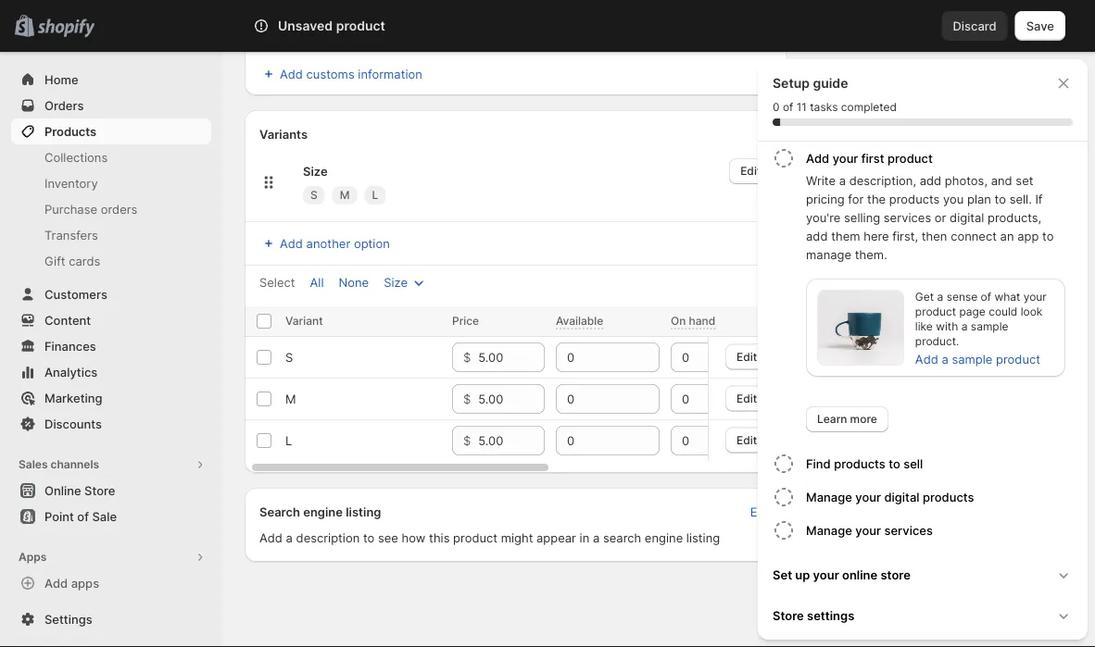 Task type: describe. For each thing, give the bounding box(es) containing it.
1 horizontal spatial m
[[340, 189, 350, 202]]

for
[[848, 192, 864, 206]]

point of sale button
[[0, 504, 222, 530]]

page
[[960, 305, 986, 319]]

up
[[796, 568, 810, 583]]

with
[[936, 320, 959, 334]]

inventory
[[44, 176, 98, 190]]

the
[[868, 192, 886, 206]]

variant
[[285, 315, 323, 328]]

0 of 11 tasks completed
[[773, 101, 897, 114]]

online store link
[[11, 478, 211, 504]]

point
[[44, 510, 74, 524]]

discounts
[[44, 417, 102, 431]]

purchase orders
[[44, 202, 138, 216]]

add for add customs information
[[280, 67, 303, 81]]

a right get
[[938, 291, 944, 304]]

edit inside edit dropdown button
[[741, 165, 761, 178]]

$ for m
[[463, 392, 471, 406]]

online
[[843, 568, 878, 583]]

selling
[[844, 210, 881, 225]]

of for sale
[[77, 510, 89, 524]]

set
[[1016, 173, 1034, 188]]

price
[[452, 315, 479, 328]]

how
[[402, 531, 426, 545]]

find products to sell button
[[806, 448, 1081, 481]]

here
[[864, 229, 889, 243]]

add a sample product button
[[905, 347, 1052, 373]]

0 vertical spatial engine
[[303, 505, 343, 520]]

sell
[[904, 457, 923, 471]]

a right in
[[593, 531, 600, 545]]

edit for l
[[737, 434, 758, 447]]

edit button for m
[[726, 386, 769, 412]]

manage for manage your services
[[806, 524, 853, 538]]

manage
[[806, 247, 852, 262]]

them.
[[855, 247, 888, 262]]

mark find products to sell as done image
[[773, 453, 795, 475]]

mark manage your services as done image
[[773, 520, 795, 542]]

services inside button
[[885, 524, 933, 538]]

a down "page"
[[962, 320, 968, 334]]

search for search engine listing
[[260, 505, 300, 520]]

store inside the online store link
[[84, 484, 115, 498]]

discard
[[953, 19, 997, 33]]

sales
[[19, 458, 48, 472]]

0 horizontal spatial size
[[303, 164, 328, 178]]

collections
[[44, 150, 108, 165]]

1 vertical spatial products
[[834, 457, 886, 471]]

look
[[1021, 305, 1043, 319]]

all button
[[299, 270, 335, 296]]

find products to sell
[[806, 457, 923, 471]]

hand
[[689, 315, 716, 328]]

purchase
[[44, 202, 97, 216]]

collections link
[[11, 145, 211, 171]]

product inside add your first product button
[[888, 151, 933, 165]]

a inside write a description, add photos, and set pricing for the products you plan to sell. if you're selling services or digital products, add them here first, then connect an app to manage them.
[[839, 173, 846, 188]]

0 vertical spatial sample
[[971, 320, 1009, 334]]

learn more link
[[806, 407, 889, 433]]

manage your digital products button
[[806, 481, 1081, 514]]

mark manage your digital products as done image
[[773, 487, 795, 509]]

store
[[881, 568, 911, 583]]

0 vertical spatial listing
[[346, 505, 381, 520]]

unsaved
[[278, 18, 333, 34]]

home link
[[11, 67, 211, 93]]

setup
[[773, 76, 810, 91]]

search button
[[279, 11, 817, 41]]

add for add another option
[[280, 236, 303, 251]]

apps
[[71, 577, 99, 591]]

them
[[832, 229, 861, 243]]

0 horizontal spatial m
[[285, 392, 296, 406]]

edit for s
[[737, 350, 758, 364]]

$ text field for s
[[479, 343, 545, 373]]

manage for manage your digital products
[[806, 490, 853, 505]]

edit button for s
[[726, 344, 769, 370]]

this
[[429, 531, 450, 545]]

or
[[935, 210, 947, 225]]

cards
[[69, 254, 100, 268]]

finances link
[[11, 334, 211, 360]]

you're
[[806, 210, 841, 225]]

0 vertical spatial add
[[920, 173, 942, 188]]

2 vertical spatial products
[[923, 490, 975, 505]]

options element containing m
[[285, 392, 296, 406]]

$ for l
[[463, 434, 471, 448]]

to right app
[[1043, 229, 1054, 243]]

orders
[[44, 98, 84, 113]]

size inside dropdown button
[[384, 275, 408, 290]]

learn more
[[818, 413, 878, 426]]

edit for m
[[737, 392, 758, 405]]

add inside get a sense of what your product page could look like with a sample product. add a sample product
[[916, 352, 939, 367]]

of inside get a sense of what your product page could look like with a sample product. add a sample product
[[981, 291, 992, 304]]

manage your services
[[806, 524, 933, 538]]

customers
[[44, 287, 107, 302]]

in
[[580, 531, 590, 545]]

customs
[[306, 67, 355, 81]]

see
[[378, 531, 399, 545]]

then
[[922, 229, 948, 243]]

add for add apps
[[44, 577, 68, 591]]

1 vertical spatial engine
[[645, 531, 683, 545]]

tasks
[[810, 101, 838, 114]]

first,
[[893, 229, 919, 243]]

products inside write a description, add photos, and set pricing for the products you plan to sell. if you're selling services or digital products, add them here first, then connect an app to manage them.
[[890, 192, 940, 206]]

your for manage your services
[[856, 524, 881, 538]]

0 horizontal spatial l
[[285, 434, 292, 448]]

variants
[[260, 127, 308, 141]]

pricing
[[806, 192, 845, 206]]

first
[[862, 151, 885, 165]]

add another option button
[[248, 231, 401, 257]]

sell.
[[1010, 192, 1032, 206]]

write a description, add photos, and set pricing for the products you plan to sell. if you're selling services or digital products, add them here first, then connect an app to manage them.
[[806, 173, 1054, 262]]

apps
[[19, 551, 47, 564]]

marketing link
[[11, 386, 211, 412]]

manage your digital products
[[806, 490, 975, 505]]

add a description to see how this product might appear in a search engine listing
[[260, 531, 720, 545]]



Task type: vqa. For each thing, say whether or not it's contained in the screenshot.
then
yes



Task type: locate. For each thing, give the bounding box(es) containing it.
1 vertical spatial search
[[260, 505, 300, 520]]

1 vertical spatial digital
[[885, 490, 920, 505]]

digital
[[950, 210, 985, 225], [885, 490, 920, 505]]

store inside store settings button
[[773, 609, 804, 623]]

mark add your first product as done image
[[773, 147, 795, 170]]

products,
[[988, 210, 1042, 225]]

1 vertical spatial $
[[463, 392, 471, 406]]

0 vertical spatial digital
[[950, 210, 985, 225]]

l up option
[[372, 189, 378, 202]]

$ text field for m
[[479, 385, 545, 414]]

product up add customs information
[[336, 18, 385, 34]]

a left description
[[286, 531, 293, 545]]

orders link
[[11, 93, 211, 119]]

product up description,
[[888, 151, 933, 165]]

customers link
[[11, 282, 211, 308]]

of up "page"
[[981, 291, 992, 304]]

analytics link
[[11, 360, 211, 386]]

manage your services button
[[806, 514, 1081, 548]]

write
[[806, 173, 836, 188]]

plan
[[968, 192, 992, 206]]

2 $ text field from the top
[[479, 385, 545, 414]]

1 vertical spatial options element
[[285, 392, 296, 406]]

0 horizontal spatial of
[[77, 510, 89, 524]]

0 horizontal spatial add
[[806, 229, 828, 243]]

1 horizontal spatial store
[[773, 609, 804, 623]]

1 vertical spatial sample
[[952, 352, 993, 367]]

products link
[[11, 119, 211, 145]]

store settings
[[773, 609, 855, 623]]

3 $ text field from the top
[[479, 426, 545, 456]]

a down product.
[[942, 352, 949, 367]]

1 vertical spatial save button
[[1025, 607, 1073, 633]]

1 horizontal spatial add
[[920, 173, 942, 188]]

1 vertical spatial m
[[285, 392, 296, 406]]

find
[[806, 457, 831, 471]]

0 vertical spatial save
[[1027, 19, 1055, 33]]

1 horizontal spatial size
[[384, 275, 408, 290]]

1 horizontal spatial s
[[311, 189, 318, 202]]

of left sale
[[77, 510, 89, 524]]

2 horizontal spatial of
[[981, 291, 992, 304]]

0 vertical spatial manage
[[806, 490, 853, 505]]

s down the variant
[[285, 350, 293, 365]]

1 options element from the top
[[285, 350, 293, 365]]

0 vertical spatial options element
[[285, 350, 293, 365]]

sample down product.
[[952, 352, 993, 367]]

s
[[311, 189, 318, 202], [285, 350, 293, 365]]

manage right the mark manage your services as done icon
[[806, 524, 853, 538]]

an
[[1001, 229, 1014, 243]]

add for add your first product
[[806, 151, 830, 165]]

0 vertical spatial s
[[311, 189, 318, 202]]

transfers
[[44, 228, 98, 242]]

0 vertical spatial services
[[884, 210, 932, 225]]

add inside 'button'
[[280, 236, 303, 251]]

1 vertical spatial store
[[773, 609, 804, 623]]

products down find products to sell button
[[923, 490, 975, 505]]

manage down find
[[806, 490, 853, 505]]

your up manage your services
[[856, 490, 881, 505]]

photos,
[[945, 173, 988, 188]]

1 manage from the top
[[806, 490, 853, 505]]

on hand
[[671, 315, 716, 328]]

what
[[995, 291, 1021, 304]]

1 vertical spatial add
[[806, 229, 828, 243]]

guide
[[813, 76, 849, 91]]

1 horizontal spatial digital
[[950, 210, 985, 225]]

services
[[884, 210, 932, 225], [885, 524, 933, 538]]

of inside the point of sale link
[[77, 510, 89, 524]]

product down get
[[916, 305, 957, 319]]

digital inside write a description, add photos, and set pricing for the products you plan to sell. if you're selling services or digital products, add them here first, then connect an app to manage them.
[[950, 210, 985, 225]]

search inside "button"
[[309, 19, 349, 33]]

engine right search
[[645, 531, 683, 545]]

add for add a description to see how this product might appear in a search engine listing
[[260, 531, 283, 545]]

online store
[[44, 484, 115, 498]]

1 vertical spatial listing
[[687, 531, 720, 545]]

0 vertical spatial m
[[340, 189, 350, 202]]

add down add your first product button
[[920, 173, 942, 188]]

to left see
[[363, 531, 375, 545]]

product
[[336, 18, 385, 34], [888, 151, 933, 165], [916, 305, 957, 319], [996, 352, 1041, 367], [453, 531, 498, 545]]

engine
[[303, 505, 343, 520], [645, 531, 683, 545]]

1 vertical spatial l
[[285, 434, 292, 448]]

0 horizontal spatial search
[[260, 505, 300, 520]]

add another option
[[280, 236, 390, 251]]

add down search engine listing
[[260, 531, 283, 545]]

search up "customs"
[[309, 19, 349, 33]]

options element containing l
[[285, 434, 292, 448]]

of for 11
[[783, 101, 794, 114]]

1 horizontal spatial of
[[783, 101, 794, 114]]

finances
[[44, 339, 96, 354]]

$ text field for l
[[479, 426, 545, 456]]

listing up see
[[346, 505, 381, 520]]

get
[[916, 291, 934, 304]]

your left first
[[833, 151, 859, 165]]

2 vertical spatial $
[[463, 434, 471, 448]]

l
[[372, 189, 378, 202], [285, 434, 292, 448]]

0 horizontal spatial s
[[285, 350, 293, 365]]

setup guide dialog
[[758, 59, 1088, 648]]

1 vertical spatial s
[[285, 350, 293, 365]]

orders
[[101, 202, 138, 216]]

$ text field
[[479, 343, 545, 373], [479, 385, 545, 414], [479, 426, 545, 456]]

all
[[310, 275, 324, 290]]

0 vertical spatial l
[[372, 189, 378, 202]]

0 vertical spatial of
[[783, 101, 794, 114]]

1 vertical spatial services
[[885, 524, 933, 538]]

1 horizontal spatial listing
[[687, 531, 720, 545]]

0 vertical spatial search
[[309, 19, 349, 33]]

content
[[44, 313, 91, 328]]

listing left the mark manage your services as done icon
[[687, 531, 720, 545]]

add your first product button
[[806, 142, 1081, 171]]

add inside 'button'
[[280, 67, 303, 81]]

add up the write
[[806, 151, 830, 165]]

0 vertical spatial save button
[[1016, 11, 1066, 41]]

inventory link
[[11, 171, 211, 197]]

m up add another option at top left
[[340, 189, 350, 202]]

sample down could
[[971, 320, 1009, 334]]

products
[[44, 124, 96, 139]]

m down the variant
[[285, 392, 296, 406]]

sales channels
[[19, 458, 99, 472]]

like
[[916, 320, 933, 334]]

0 vertical spatial $ text field
[[479, 343, 545, 373]]

channels
[[51, 458, 99, 472]]

0 horizontal spatial store
[[84, 484, 115, 498]]

size right none
[[384, 275, 408, 290]]

edit button for l
[[726, 428, 769, 453]]

size
[[303, 164, 328, 178], [384, 275, 408, 290]]

1 $ text field from the top
[[479, 343, 545, 373]]

setup guide
[[773, 76, 849, 91]]

shopify image
[[37, 19, 95, 38]]

analytics
[[44, 365, 98, 380]]

services up first, at the right top
[[884, 210, 932, 225]]

0 vertical spatial store
[[84, 484, 115, 498]]

online store button
[[0, 478, 222, 504]]

1 horizontal spatial l
[[372, 189, 378, 202]]

3 $ from the top
[[463, 434, 471, 448]]

apps button
[[11, 545, 211, 571]]

your inside get a sense of what your product page could look like with a sample product. add a sample product
[[1024, 291, 1047, 304]]

1 vertical spatial manage
[[806, 524, 853, 538]]

store up sale
[[84, 484, 115, 498]]

products up or
[[890, 192, 940, 206]]

might
[[501, 531, 533, 545]]

1 vertical spatial of
[[981, 291, 992, 304]]

get a sense of what your product page could look like with a sample product. add a sample product
[[916, 291, 1047, 367]]

0 horizontal spatial digital
[[885, 490, 920, 505]]

add your first product element
[[769, 171, 1081, 433]]

manage inside button
[[806, 524, 853, 538]]

to inside button
[[889, 457, 901, 471]]

your inside button
[[856, 524, 881, 538]]

services down manage your digital products
[[885, 524, 933, 538]]

add down product.
[[916, 352, 939, 367]]

select
[[260, 275, 295, 290]]

unsaved product
[[278, 18, 385, 34]]

1 vertical spatial $ text field
[[479, 385, 545, 414]]

your right up
[[813, 568, 840, 583]]

3 options element from the top
[[285, 434, 292, 448]]

your down manage your digital products
[[856, 524, 881, 538]]

none
[[339, 275, 369, 290]]

product.
[[916, 335, 960, 349]]

and
[[991, 173, 1013, 188]]

your for add your first product
[[833, 151, 859, 165]]

s up add another option 'button'
[[311, 189, 318, 202]]

add customs information
[[280, 67, 423, 81]]

edit
[[741, 165, 761, 178], [737, 350, 758, 364], [737, 392, 758, 405], [737, 434, 758, 447], [750, 505, 772, 520]]

$ for s
[[463, 350, 471, 365]]

None number field
[[556, 343, 632, 373], [671, 343, 747, 373], [556, 385, 632, 414], [671, 385, 747, 414], [556, 426, 632, 456], [671, 426, 747, 456], [556, 343, 632, 373], [671, 343, 747, 373], [556, 385, 632, 414], [671, 385, 747, 414], [556, 426, 632, 456], [671, 426, 747, 456]]

0 vertical spatial size
[[303, 164, 328, 178]]

a right the write
[[839, 173, 846, 188]]

add left "customs"
[[280, 67, 303, 81]]

learn
[[818, 413, 848, 426]]

products
[[890, 192, 940, 206], [834, 457, 886, 471], [923, 490, 975, 505]]

2 vertical spatial options element
[[285, 434, 292, 448]]

1 horizontal spatial search
[[309, 19, 349, 33]]

product right the "this"
[[453, 531, 498, 545]]

set up your online store button
[[766, 555, 1081, 596]]

1 vertical spatial save
[[1036, 613, 1062, 627]]

product down look
[[996, 352, 1041, 367]]

1 $ from the top
[[463, 350, 471, 365]]

manage inside button
[[806, 490, 853, 505]]

completed
[[841, 101, 897, 114]]

engine up description
[[303, 505, 343, 520]]

1 vertical spatial size
[[384, 275, 408, 290]]

add left apps
[[44, 577, 68, 591]]

2 manage from the top
[[806, 524, 853, 538]]

description,
[[850, 173, 917, 188]]

available
[[556, 315, 604, 328]]

another
[[306, 236, 351, 251]]

to down the and
[[995, 192, 1007, 206]]

0 horizontal spatial listing
[[346, 505, 381, 520]]

digital up connect
[[950, 210, 985, 225]]

add
[[920, 173, 942, 188], [806, 229, 828, 243]]

2 vertical spatial of
[[77, 510, 89, 524]]

1 horizontal spatial engine
[[645, 531, 683, 545]]

add down you're
[[806, 229, 828, 243]]

0
[[773, 101, 780, 114]]

m
[[340, 189, 350, 202], [285, 392, 296, 406]]

size down variants
[[303, 164, 328, 178]]

digital inside button
[[885, 490, 920, 505]]

appear
[[537, 531, 576, 545]]

sales channels button
[[11, 452, 211, 478]]

add left another
[[280, 236, 303, 251]]

settings
[[44, 613, 92, 627]]

2 options element from the top
[[285, 392, 296, 406]]

add
[[280, 67, 303, 81], [806, 151, 830, 165], [280, 236, 303, 251], [916, 352, 939, 367], [260, 531, 283, 545], [44, 577, 68, 591]]

search for search
[[309, 19, 349, 33]]

0 vertical spatial $
[[463, 350, 471, 365]]

services inside write a description, add photos, and set pricing for the products you plan to sell. if you're selling services or digital products, add them here first, then connect an app to manage them.
[[884, 210, 932, 225]]

search up description
[[260, 505, 300, 520]]

add customs information button
[[248, 61, 784, 87]]

options element containing s
[[285, 350, 293, 365]]

products right find
[[834, 457, 886, 471]]

option
[[354, 236, 390, 251]]

digital down sell
[[885, 490, 920, 505]]

marketing
[[44, 391, 102, 406]]

2 $ from the top
[[463, 392, 471, 406]]

discard button
[[942, 11, 1008, 41]]

add your first product
[[806, 151, 933, 165]]

options element
[[285, 350, 293, 365], [285, 392, 296, 406], [285, 434, 292, 448]]

connect
[[951, 229, 997, 243]]

if
[[1036, 192, 1043, 206]]

0 vertical spatial products
[[890, 192, 940, 206]]

search engine listing
[[260, 505, 381, 520]]

your for manage your digital products
[[856, 490, 881, 505]]

of right 0
[[783, 101, 794, 114]]

0 horizontal spatial engine
[[303, 505, 343, 520]]

store down set
[[773, 609, 804, 623]]

to left sell
[[889, 457, 901, 471]]

your up look
[[1024, 291, 1047, 304]]

information
[[358, 67, 423, 81]]

2 vertical spatial $ text field
[[479, 426, 545, 456]]

set
[[773, 568, 793, 583]]

l up search engine listing
[[285, 434, 292, 448]]



